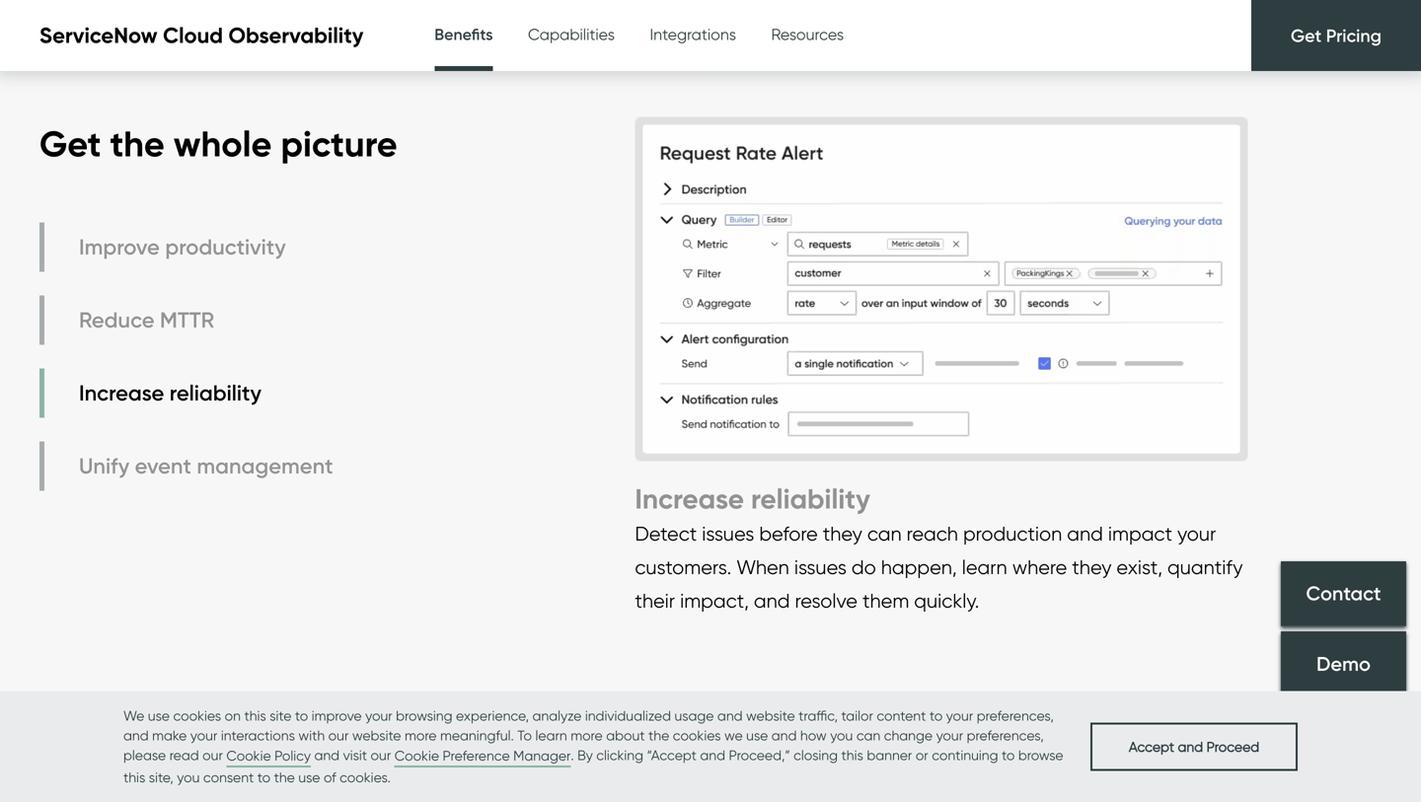 Task type: describe. For each thing, give the bounding box(es) containing it.
get the whole picture
[[39, 122, 398, 166]]

"accept
[[647, 747, 697, 764]]

capabilities link
[[528, 0, 615, 69]]

visit
[[343, 747, 367, 764]]

integrations
[[650, 25, 737, 44]]

and inside button
[[1179, 739, 1204, 756]]

please
[[123, 747, 166, 764]]

resolve
[[795, 590, 858, 613]]

cookies.
[[340, 770, 391, 786]]

and left how on the right of the page
[[772, 728, 797, 745]]

can inside we use cookies on this site to improve your browsing experience, analyze individualized usage and website traffic, tailor content to your preferences, and make your interactions with our website more meaningful. to learn more about the cookies we use and how you can change your preferences, please read our
[[857, 728, 881, 745]]

cookie policy and visit our cookie preference manager
[[226, 747, 571, 765]]

your inside increase reliability detect issues before they can reach production and impact your customers. when issues do happen, learn where they exist, quantify their impact, and resolve them quickly.
[[1178, 522, 1217, 546]]

get for get pricing
[[1292, 25, 1322, 46]]

individualized
[[585, 708, 671, 725]]

management
[[197, 453, 333, 479]]

can inside increase reliability detect issues before they can reach production and impact your customers. when issues do happen, learn where they exist, quantify their impact, and resolve them quickly.
[[868, 522, 902, 546]]

make
[[152, 728, 187, 745]]

get for get the whole picture
[[39, 122, 101, 166]]

benefits link
[[435, 0, 493, 74]]

before
[[760, 522, 818, 546]]

the inside we use cookies on this site to improve your browsing experience, analyze individualized usage and website traffic, tailor content to your preferences, and make your interactions with our website more meaningful. to learn more about the cookies we use and how you can change your preferences, please read our
[[649, 728, 670, 745]]

closing
[[794, 747, 838, 764]]

site
[[270, 708, 292, 725]]

interactions
[[221, 728, 295, 745]]

and down "we"
[[123, 728, 149, 745]]

or
[[916, 747, 929, 764]]

benefits
[[435, 25, 493, 44]]

1 vertical spatial preferences,
[[967, 728, 1045, 745]]

reliability for increase reliability
[[170, 380, 262, 406]]

increase reliability link
[[39, 369, 338, 418]]

accept and proceed button
[[1091, 723, 1298, 771]]

go to servicenow account image
[[1368, 27, 1392, 52]]

reduce
[[79, 307, 155, 333]]

detect
[[635, 522, 697, 546]]

reduce mttr
[[79, 307, 214, 333]]

cookie policy link
[[226, 746, 311, 768]]

their
[[635, 590, 675, 613]]

word
[[348, 738, 431, 782]]

1 more from the left
[[405, 728, 437, 745]]

continuing
[[932, 747, 999, 764]]

improve productivity link
[[39, 222, 338, 272]]

use inside the . by clicking "accept and proceed," closing this banner or continuing to browse this site, you consent to the use of cookies.
[[299, 770, 320, 786]]

pricing
[[1327, 25, 1382, 46]]

analyze
[[533, 708, 582, 725]]

proceed,"
[[729, 747, 791, 764]]

demo link
[[1282, 632, 1407, 697]]

quantify
[[1168, 556, 1244, 580]]

quickly.
[[915, 590, 980, 613]]

do
[[852, 556, 877, 580]]

when
[[737, 556, 790, 580]]

0 horizontal spatial website
[[352, 728, 401, 745]]

happen,
[[882, 556, 958, 580]]

our down the improve in the left of the page
[[328, 728, 349, 745]]

to down cookie policy link
[[257, 770, 271, 786]]

on
[[225, 708, 241, 725]]

consent
[[203, 770, 254, 786]]

2 horizontal spatial use
[[747, 728, 769, 745]]

. by clicking "accept and proceed," closing this banner or continuing to browse this site, you consent to the use of cookies.
[[123, 747, 1064, 786]]

customers.
[[635, 556, 732, 580]]

mttr
[[160, 307, 214, 333]]

we
[[123, 708, 145, 725]]

to
[[518, 728, 532, 745]]

our inside cookie policy and visit our cookie preference manager
[[371, 747, 391, 764]]

browsing
[[396, 708, 453, 725]]

traffic,
[[799, 708, 838, 725]]

and down when
[[754, 590, 790, 613]]

you inside the . by clicking "accept and proceed," closing this banner or continuing to browse this site, you consent to the use of cookies.
[[177, 770, 200, 786]]

preference
[[443, 748, 510, 765]]

1 vertical spatial issues
[[795, 556, 847, 580]]

the inside the . by clicking "accept and proceed," closing this banner or continuing to browse this site, you consent to the use of cookies.
[[274, 770, 295, 786]]

get pricing link
[[1252, 0, 1422, 71]]

reliability for increase reliability detect issues before they can reach production and impact your customers. when issues do happen, learn where they exist, quantify their impact, and resolve them quickly.
[[751, 482, 871, 517]]

learn inside increase reliability detect issues before they can reach production and impact your customers. when issues do happen, learn where they exist, quantify their impact, and resolve them quickly.
[[962, 556, 1008, 580]]

capabilities
[[528, 25, 615, 44]]

by
[[578, 747, 593, 764]]

improve productivity
[[79, 234, 286, 260]]

unify event management link
[[39, 442, 338, 491]]

0 horizontal spatial use
[[148, 708, 170, 725]]

productivity
[[165, 234, 286, 260]]

about
[[606, 728, 645, 745]]

get pricing
[[1292, 25, 1382, 46]]

to right site
[[295, 708, 308, 725]]

contact link
[[1282, 562, 1407, 627]]

and left impact
[[1068, 522, 1104, 546]]

unify
[[79, 453, 129, 479]]

policy
[[275, 748, 311, 765]]

unify event management
[[79, 453, 333, 479]]

site,
[[149, 770, 174, 786]]



Task type: locate. For each thing, give the bounding box(es) containing it.
our right visit
[[371, 747, 391, 764]]

1 vertical spatial reliability
[[751, 482, 871, 517]]

and inside cookie policy and visit our cookie preference manager
[[314, 747, 340, 764]]

the up "accept
[[649, 728, 670, 745]]

exist,
[[1117, 556, 1163, 580]]

demo
[[1317, 652, 1372, 676]]

issues
[[702, 522, 755, 546], [795, 556, 847, 580]]

get inside get pricing link
[[1292, 25, 1322, 46]]

you down tailor
[[831, 728, 853, 745]]

your
[[1178, 522, 1217, 546], [365, 708, 393, 725], [947, 708, 974, 725], [190, 728, 218, 745], [937, 728, 964, 745]]

the down policy
[[274, 770, 295, 786]]

0 horizontal spatial cookie
[[226, 748, 271, 765]]

where
[[1013, 556, 1068, 580]]

1 horizontal spatial learn
[[962, 556, 1008, 580]]

0 horizontal spatial they
[[823, 522, 863, 546]]

1 cookie from the left
[[226, 748, 271, 765]]

1 vertical spatial increase
[[635, 482, 744, 517]]

usage
[[675, 708, 714, 725]]

1 horizontal spatial they
[[1073, 556, 1112, 580]]

servicenow cloud observability
[[39, 22, 364, 49]]

to left browse
[[1002, 747, 1015, 764]]

proceed
[[1207, 739, 1260, 756]]

the left whole
[[110, 122, 165, 166]]

increase down reduce
[[79, 380, 164, 406]]

take
[[203, 738, 276, 782]]

0 horizontal spatial reliability
[[170, 380, 262, 406]]

increase reliability detect issues before they can reach production and impact your customers. when issues do happen, learn where they exist, quantify their impact, and resolve them quickly.
[[635, 482, 1244, 613]]

just
[[135, 738, 194, 782]]

increase for increase reliability
[[79, 380, 164, 406]]

content
[[877, 708, 927, 725]]

improve
[[79, 234, 160, 260]]

2 horizontal spatial this
[[842, 747, 864, 764]]

this down please
[[123, 770, 145, 786]]

0 horizontal spatial get
[[39, 122, 101, 166]]

you inside we use cookies on this site to improve your browsing experience, analyze individualized usage and website traffic, tailor content to your preferences, and make your interactions with our website more meaningful. to learn more about the cookies we use and how you can change your preferences, please read our
[[831, 728, 853, 745]]

1 horizontal spatial more
[[571, 728, 603, 745]]

0 vertical spatial you
[[831, 728, 853, 745]]

2 vertical spatial the
[[274, 770, 295, 786]]

1 vertical spatial learn
[[536, 728, 567, 745]]

1 horizontal spatial the
[[274, 770, 295, 786]]

can down tailor
[[857, 728, 881, 745]]

this inside we use cookies on this site to improve your browsing experience, analyze individualized usage and website traffic, tailor content to your preferences, and make your interactions with our website more meaningful. to learn more about the cookies we use and how you can change your preferences, please read our
[[244, 708, 266, 725]]

0 horizontal spatial you
[[177, 770, 200, 786]]

meaningful.
[[440, 728, 514, 745]]

impact,
[[680, 590, 749, 613]]

0 vertical spatial issues
[[702, 522, 755, 546]]

issues up when
[[702, 522, 755, 546]]

1 vertical spatial get
[[39, 122, 101, 166]]

tailor
[[842, 708, 874, 725]]

increase inside increase reliability detect issues before they can reach production and impact your customers. when issues do happen, learn where they exist, quantify their impact, and resolve them quickly.
[[635, 482, 744, 517]]

and inside the . by clicking "accept and proceed," closing this banner or continuing to browse this site, you consent to the use of cookies.
[[700, 747, 726, 764]]

0 vertical spatial increase
[[79, 380, 164, 406]]

can up do
[[868, 522, 902, 546]]

clicking
[[597, 747, 644, 764]]

to up change
[[930, 708, 943, 725]]

1 horizontal spatial website
[[747, 708, 796, 725]]

1 horizontal spatial reliability
[[751, 482, 871, 517]]

website up proceed,"
[[747, 708, 796, 725]]

1 horizontal spatial you
[[831, 728, 853, 745]]

0 horizontal spatial learn
[[536, 728, 567, 745]]

our up consent
[[203, 747, 223, 764]]

banner
[[867, 747, 913, 764]]

of
[[324, 770, 336, 786]]

cookie down browsing
[[395, 748, 439, 765]]

more down browsing
[[405, 728, 437, 745]]

this up the 'interactions'
[[244, 708, 266, 725]]

impact
[[1109, 522, 1173, 546]]

they left exist,
[[1073, 556, 1112, 580]]

change
[[884, 728, 933, 745]]

preferences,
[[977, 708, 1054, 725], [967, 728, 1045, 745]]

0 vertical spatial can
[[868, 522, 902, 546]]

1 vertical spatial the
[[649, 728, 670, 745]]

0 horizontal spatial this
[[123, 770, 145, 786]]

more up the by
[[571, 728, 603, 745]]

2 more from the left
[[571, 728, 603, 745]]

read
[[170, 747, 199, 764]]

use up proceed,"
[[747, 728, 769, 745]]

1 vertical spatial this
[[842, 747, 864, 764]]

you down read
[[177, 770, 200, 786]]

0 vertical spatial use
[[148, 708, 170, 725]]

don't
[[38, 738, 126, 782]]

resources link
[[772, 0, 844, 69]]

1 horizontal spatial get
[[1292, 25, 1322, 46]]

2 vertical spatial use
[[299, 770, 320, 786]]

use left of
[[299, 770, 320, 786]]

increase
[[79, 380, 164, 406], [635, 482, 744, 517]]

production
[[964, 522, 1063, 546]]

reach
[[907, 522, 959, 546]]

reliability up before at the bottom of page
[[751, 482, 871, 517]]

0 horizontal spatial increase
[[79, 380, 164, 406]]

we
[[725, 728, 743, 745]]

cloud
[[163, 22, 223, 49]]

how
[[801, 728, 827, 745]]

0 horizontal spatial cookies
[[173, 708, 221, 725]]

1 horizontal spatial use
[[299, 770, 320, 786]]

0 horizontal spatial issues
[[702, 522, 755, 546]]

learn
[[962, 556, 1008, 580], [536, 728, 567, 745]]

0 vertical spatial learn
[[962, 556, 1008, 580]]

1 vertical spatial can
[[857, 728, 881, 745]]

learn down the analyze
[[536, 728, 567, 745]]

use up make
[[148, 708, 170, 725]]

our
[[328, 728, 349, 745], [285, 738, 340, 782], [203, 747, 223, 764], [371, 747, 391, 764]]

2 horizontal spatial the
[[649, 728, 670, 745]]

cookie down the 'interactions'
[[226, 748, 271, 765]]

0 vertical spatial get
[[1292, 25, 1322, 46]]

and down we
[[700, 747, 726, 764]]

increase up detect
[[635, 482, 744, 517]]

and right accept
[[1179, 739, 1204, 756]]

browse
[[1019, 747, 1064, 764]]

0 vertical spatial cookies
[[173, 708, 221, 725]]

don't just take our word for it
[[38, 738, 516, 782]]

reliability inside increase reliability detect issues before they can reach production and impact your customers. when issues do happen, learn where they exist, quantify their impact, and resolve them quickly.
[[751, 482, 871, 517]]

increase for increase reliability detect issues before they can reach production and impact your customers. when issues do happen, learn where they exist, quantify their impact, and resolve them quickly.
[[635, 482, 744, 517]]

issues up resolve
[[795, 556, 847, 580]]

learn inside we use cookies on this site to improve your browsing experience, analyze individualized usage and website traffic, tailor content to your preferences, and make your interactions with our website more meaningful. to learn more about the cookies we use and how you can change your preferences, please read our
[[536, 728, 567, 745]]

contact
[[1307, 582, 1382, 606]]

1 horizontal spatial issues
[[795, 556, 847, 580]]

reliability up unify event management
[[170, 380, 262, 406]]

them
[[863, 590, 910, 613]]

we use cookies on this site to improve your browsing experience, analyze individualized usage and website traffic, tailor content to your preferences, and make your interactions with our website more meaningful. to learn more about the cookies we use and how you can change your preferences, please read our
[[123, 708, 1054, 764]]

it
[[493, 738, 516, 782]]

1 vertical spatial use
[[747, 728, 769, 745]]

increase reliability
[[79, 380, 262, 406]]

website
[[747, 708, 796, 725], [352, 728, 401, 745]]

0 vertical spatial website
[[747, 708, 796, 725]]

the
[[110, 122, 165, 166], [649, 728, 670, 745], [274, 770, 295, 786]]

and
[[1068, 522, 1104, 546], [754, 590, 790, 613], [718, 708, 743, 725], [123, 728, 149, 745], [772, 728, 797, 745], [1179, 739, 1204, 756], [314, 747, 340, 764], [700, 747, 726, 764]]

this right closing
[[842, 747, 864, 764]]

integrations link
[[650, 0, 737, 69]]

to
[[295, 708, 308, 725], [930, 708, 943, 725], [1002, 747, 1015, 764], [257, 770, 271, 786]]

cookie preference manager link
[[395, 746, 571, 768]]

picture
[[281, 122, 398, 166]]

1 vertical spatial cookies
[[673, 728, 721, 745]]

our left visit
[[285, 738, 340, 782]]

whole
[[174, 122, 272, 166]]

2 cookie from the left
[[395, 748, 439, 765]]

1 horizontal spatial cookies
[[673, 728, 721, 745]]

2 vertical spatial this
[[123, 770, 145, 786]]

0 horizontal spatial the
[[110, 122, 165, 166]]

get alerts that tell you where issues are. image
[[635, 97, 1249, 482]]

1 vertical spatial they
[[1073, 556, 1112, 580]]

0 vertical spatial the
[[110, 122, 165, 166]]

1 horizontal spatial this
[[244, 708, 266, 725]]

for
[[439, 738, 484, 782]]

and up we
[[718, 708, 743, 725]]

website up visit
[[352, 728, 401, 745]]

use
[[148, 708, 170, 725], [747, 728, 769, 745], [299, 770, 320, 786]]

0 vertical spatial this
[[244, 708, 266, 725]]

resources
[[772, 25, 844, 44]]

observability
[[229, 22, 364, 49]]

0 horizontal spatial more
[[405, 728, 437, 745]]

experience,
[[456, 708, 529, 725]]

cookie
[[226, 748, 271, 765], [395, 748, 439, 765]]

learn down production
[[962, 556, 1008, 580]]

0 vertical spatial reliability
[[170, 380, 262, 406]]

can
[[868, 522, 902, 546], [857, 728, 881, 745]]

1 horizontal spatial cookie
[[395, 748, 439, 765]]

cookies down the usage
[[673, 728, 721, 745]]

.
[[571, 747, 574, 764]]

cookies up make
[[173, 708, 221, 725]]

more
[[405, 728, 437, 745], [571, 728, 603, 745]]

0 vertical spatial they
[[823, 522, 863, 546]]

manager
[[514, 748, 571, 765]]

accept and proceed
[[1129, 739, 1260, 756]]

1 horizontal spatial increase
[[635, 482, 744, 517]]

event
[[135, 453, 191, 479]]

reduce mttr link
[[39, 296, 338, 345]]

servicenow
[[39, 22, 158, 49]]

they up do
[[823, 522, 863, 546]]

1 vertical spatial website
[[352, 728, 401, 745]]

0 vertical spatial preferences,
[[977, 708, 1054, 725]]

1 vertical spatial you
[[177, 770, 200, 786]]

and up of
[[314, 747, 340, 764]]



Task type: vqa. For each thing, say whether or not it's contained in the screenshot.
Unify Event Management link
yes



